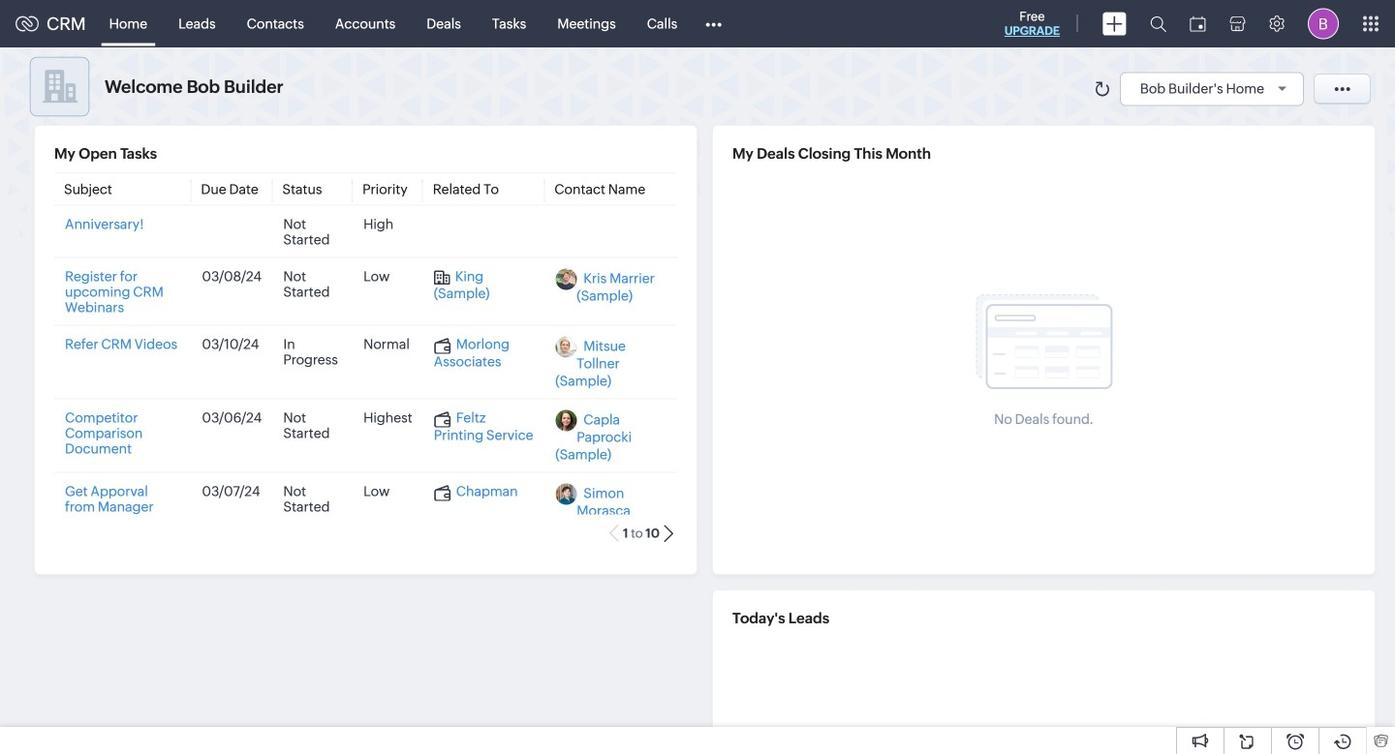 Task type: vqa. For each thing, say whether or not it's contained in the screenshot.
Search icon
yes



Task type: locate. For each thing, give the bounding box(es) containing it.
calendar image
[[1190, 16, 1206, 31]]

profile image
[[1308, 8, 1339, 39]]

profile element
[[1296, 0, 1351, 47]]

search element
[[1138, 0, 1178, 47]]

Other Modules field
[[693, 8, 735, 39]]

create menu element
[[1091, 0, 1138, 47]]



Task type: describe. For each thing, give the bounding box(es) containing it.
search image
[[1150, 16, 1166, 32]]

create menu image
[[1103, 12, 1127, 35]]

logo image
[[16, 16, 39, 31]]



